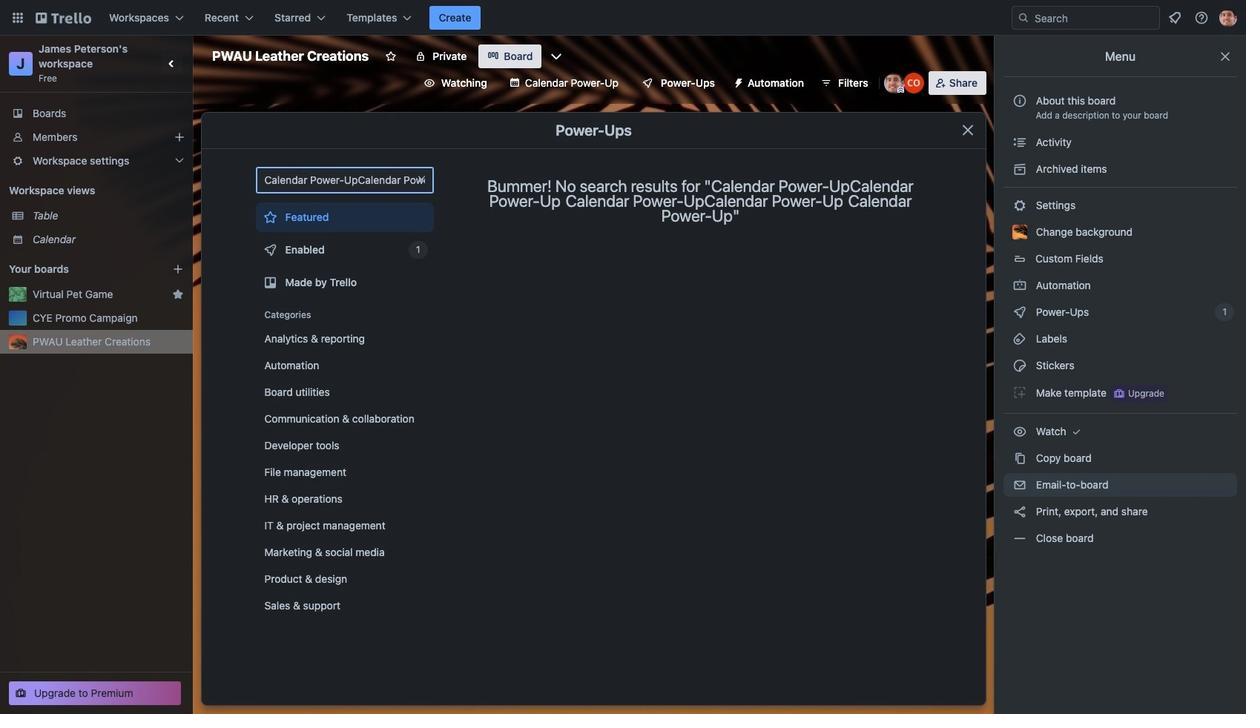 Task type: describe. For each thing, give the bounding box(es) containing it.
add board image
[[172, 263, 184, 275]]

back to home image
[[36, 6, 91, 30]]

starred icon image
[[172, 289, 184, 300]]

workspace navigation collapse icon image
[[162, 53, 182, 74]]

Search field
[[1012, 6, 1160, 30]]

search image
[[1018, 12, 1030, 24]]

Board name text field
[[205, 45, 376, 68]]



Task type: vqa. For each thing, say whether or not it's contained in the screenshot.
Your boards with 3 items element at the top left
yes



Task type: locate. For each thing, give the bounding box(es) containing it.
sm image
[[727, 71, 748, 92], [1013, 198, 1027, 213], [1013, 278, 1027, 293], [1013, 332, 1027, 346], [1013, 451, 1027, 466], [1013, 478, 1027, 493]]

james peterson (jamespeterson93) image
[[1220, 9, 1237, 27]]

james peterson (jamespeterson93) image
[[884, 73, 905, 93]]

star or unstar board image
[[385, 50, 397, 62]]

Search text field
[[256, 167, 434, 194]]

christina overa (christinaovera) image
[[903, 73, 924, 93]]

this member is an admin of this board. image
[[897, 87, 904, 93]]

0 notifications image
[[1166, 9, 1184, 27]]

sm image
[[1013, 135, 1027, 150], [1013, 162, 1027, 177], [1013, 305, 1027, 320], [1013, 358, 1027, 373], [1013, 385, 1027, 400], [1013, 424, 1027, 439], [1069, 424, 1084, 439], [1013, 504, 1027, 519], [1013, 531, 1027, 546]]

open information menu image
[[1194, 10, 1209, 25]]

customize views image
[[549, 49, 564, 64]]

your boards with 3 items element
[[9, 260, 150, 278]]

primary element
[[0, 0, 1246, 36]]



